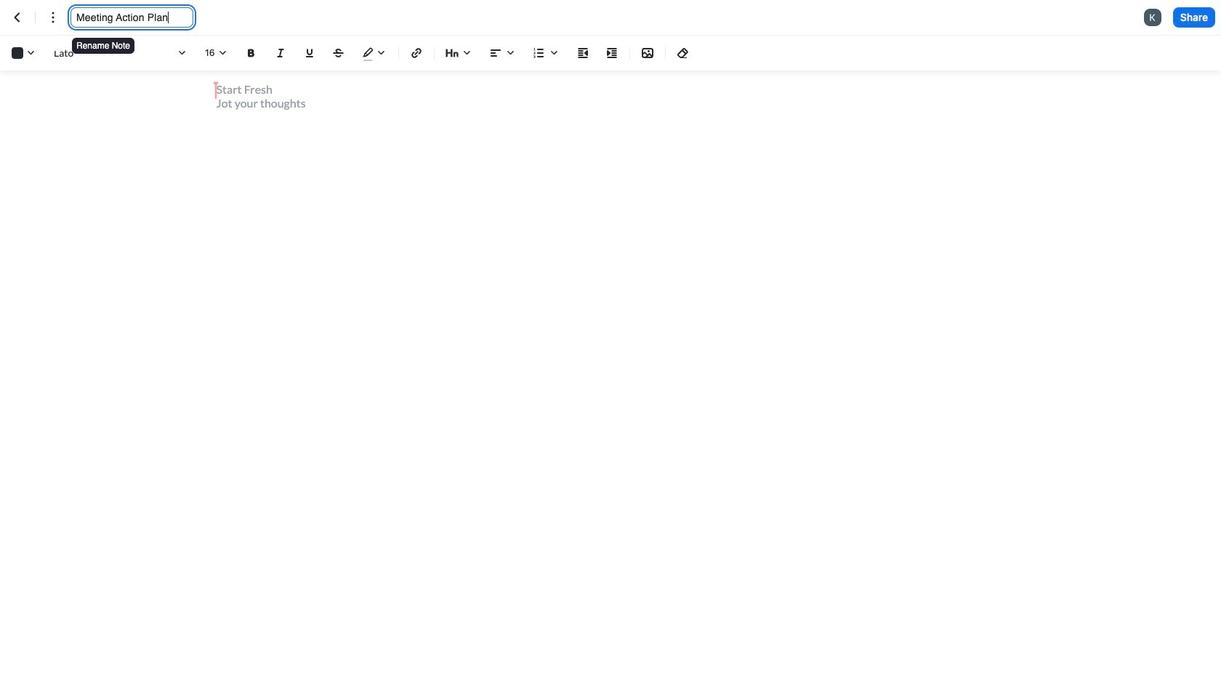 Task type: describe. For each thing, give the bounding box(es) containing it.
kendall parks image
[[1144, 9, 1162, 26]]

all notes image
[[9, 9, 26, 26]]

decrease indent image
[[574, 44, 592, 62]]

bold image
[[243, 44, 260, 62]]

italic image
[[272, 44, 289, 62]]

link image
[[408, 44, 425, 62]]

underline image
[[301, 44, 318, 62]]



Task type: locate. For each thing, give the bounding box(es) containing it.
strikethrough image
[[330, 44, 348, 62]]

increase indent image
[[604, 44, 621, 62]]

more image
[[44, 9, 62, 26]]

insert image image
[[639, 44, 657, 62]]

None text field
[[76, 10, 188, 25]]

tooltip
[[71, 28, 136, 55]]

clear style image
[[675, 44, 692, 62]]



Task type: vqa. For each thing, say whether or not it's contained in the screenshot.
decrease indent icon
yes



